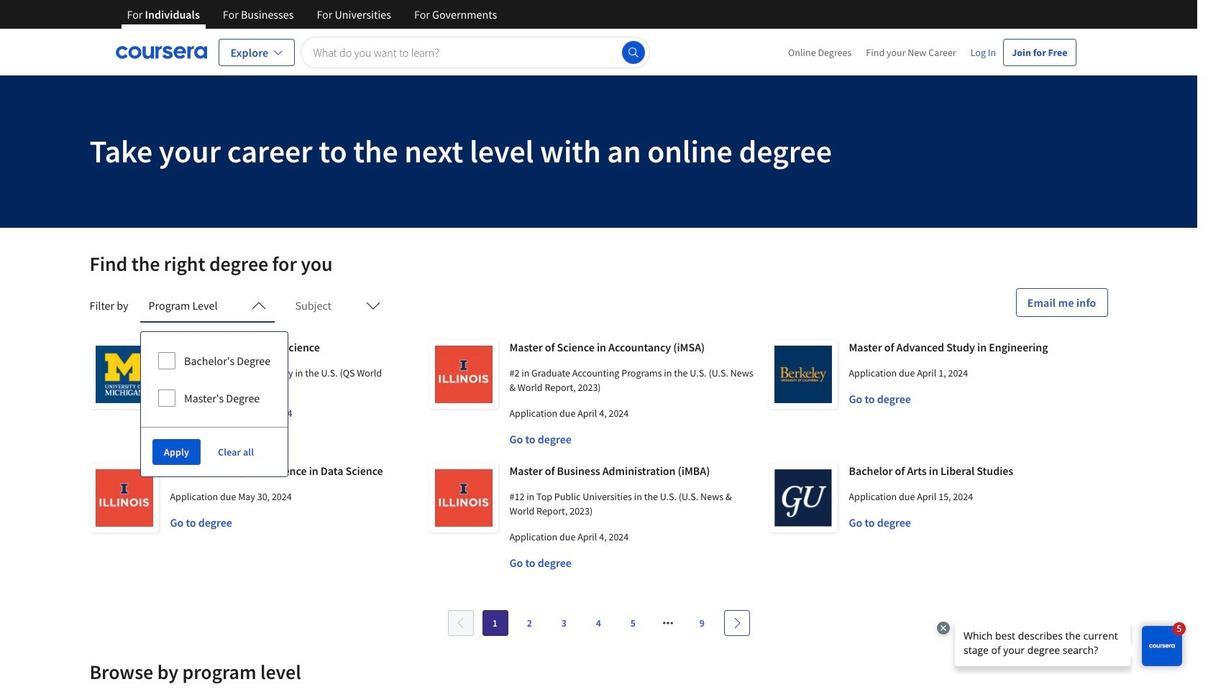 Task type: locate. For each thing, give the bounding box(es) containing it.
university of illinois at urbana-champaign image
[[429, 340, 498, 409], [90, 464, 159, 533], [429, 464, 498, 533]]

coursera image
[[115, 41, 207, 64]]

banner navigation
[[115, 0, 509, 40]]

georgetown university image
[[769, 464, 838, 533]]

university of california, berkeley image
[[769, 340, 838, 409]]

None search field
[[301, 36, 650, 68]]



Task type: describe. For each thing, give the bounding box(es) containing it.
university of michigan image
[[90, 340, 159, 409]]

actions toolbar
[[141, 427, 288, 477]]

options list list box
[[141, 332, 288, 427]]

go to next page image
[[731, 618, 743, 630]]



Task type: vqa. For each thing, say whether or not it's contained in the screenshot.
University of California, Berkeley image
yes



